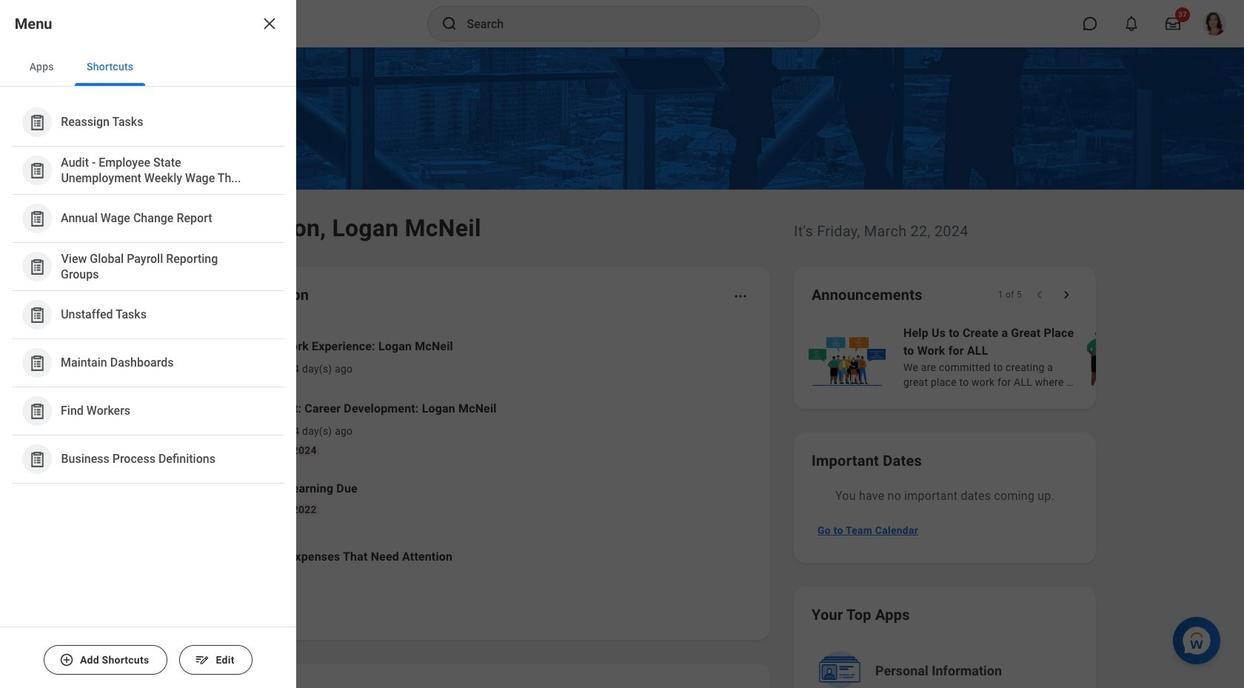 Task type: vqa. For each thing, say whether or not it's contained in the screenshot.
the top clipboard image
yes



Task type: locate. For each thing, give the bounding box(es) containing it.
chevron right small image
[[1060, 287, 1074, 302]]

x image
[[261, 15, 279, 33]]

5 clipboard image from the top
[[28, 354, 46, 372]]

inbox large image
[[1166, 16, 1181, 31]]

tab list
[[0, 47, 296, 87]]

2 clipboard image from the top
[[28, 450, 46, 469]]

list
[[0, 87, 296, 496], [806, 323, 1245, 391], [166, 326, 753, 587]]

global navigation dialog
[[0, 0, 296, 688]]

clipboard image
[[28, 306, 46, 324], [28, 450, 46, 469]]

banner
[[0, 0, 1245, 47]]

main content
[[0, 47, 1245, 688]]

search image
[[440, 15, 458, 33]]

profile logan mcneil element
[[1194, 7, 1236, 40]]

status
[[998, 289, 1022, 301]]

clipboard image
[[28, 113, 46, 132], [28, 161, 46, 180], [28, 209, 46, 228], [28, 257, 46, 276], [28, 354, 46, 372], [28, 402, 46, 420]]

1 clipboard image from the top
[[28, 306, 46, 324]]

0 vertical spatial clipboard image
[[28, 306, 46, 324]]

4 clipboard image from the top
[[28, 257, 46, 276]]

1 vertical spatial clipboard image
[[28, 450, 46, 469]]



Task type: describe. For each thing, give the bounding box(es) containing it.
chevron left small image
[[1033, 287, 1048, 302]]

text edit image
[[195, 653, 210, 668]]

inbox image
[[187, 417, 210, 439]]

2 clipboard image from the top
[[28, 161, 46, 180]]

6 clipboard image from the top
[[28, 402, 46, 420]]

3 clipboard image from the top
[[28, 209, 46, 228]]

notifications large image
[[1125, 16, 1140, 31]]

1 clipboard image from the top
[[28, 113, 46, 132]]

plus circle image
[[59, 653, 74, 668]]



